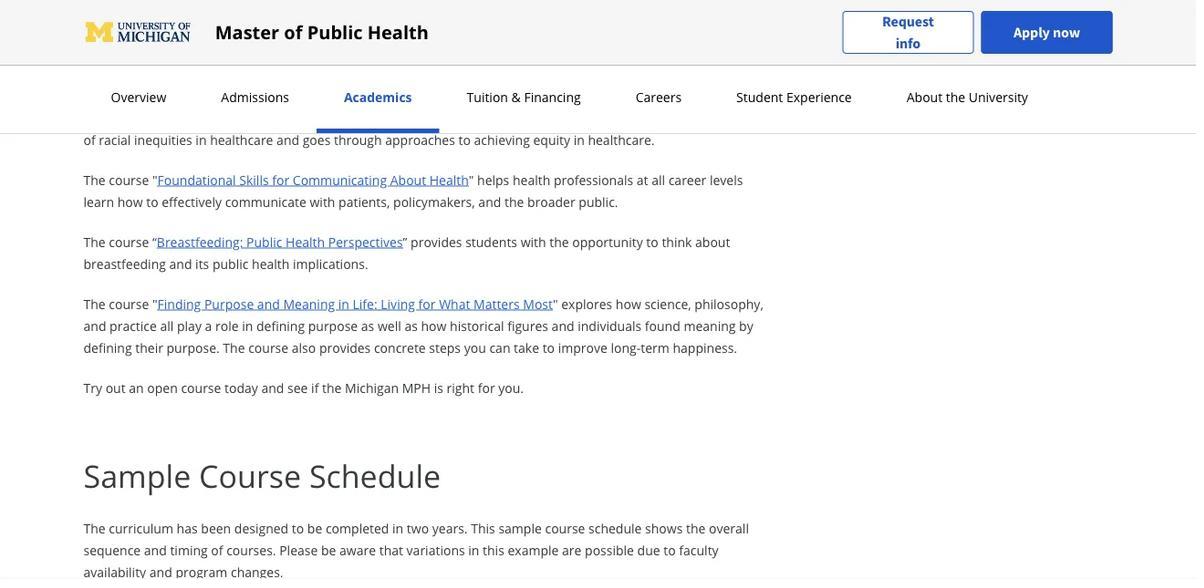 Task type: vqa. For each thing, say whether or not it's contained in the screenshot.
Job inside 483,000 + U.S. job openings in Data Analytics
no



Task type: locate. For each thing, give the bounding box(es) containing it.
1 vertical spatial for
[[418, 295, 436, 312]]

philosophy,
[[695, 295, 763, 312]]

2 as from the left
[[405, 317, 418, 334]]

course up are
[[545, 520, 585, 537]]

long-
[[611, 339, 641, 356]]

" explores how science, philosophy, and practice all play a role in defining purpose as well as how historical figures and individuals found meaning by defining their purpose. the course also provides concrete steps you can take to improve long-term happiness.
[[83, 295, 763, 356]]

specialization for sciences
[[109, 25, 190, 42]]

are
[[562, 541, 582, 559]]

inequity
[[348, 87, 397, 104]]

shows
[[645, 520, 683, 537]]

1 horizontal spatial for
[[418, 295, 436, 312]]

sequence
[[83, 541, 141, 559]]

" inside " provides an overview of environmental health sciences (ehs), the study of how environmental factors affect human health and disease.
[[506, 25, 510, 42]]

opportunity
[[572, 233, 643, 250]]

health inside " provides students with the opportunity to think about breastfeeding and its public health implications.
[[252, 255, 290, 272]]

0 vertical spatial inequities
[[279, 109, 337, 126]]

provides inside " provides students with the opportunity to think about breastfeeding and its public health implications.
[[411, 233, 462, 250]]

0 vertical spatial provides
[[513, 25, 565, 42]]

1 horizontal spatial with
[[521, 233, 546, 250]]

0 vertical spatial for
[[272, 171, 289, 188]]

0 vertical spatial be
[[307, 520, 322, 537]]

meaning
[[684, 317, 736, 334]]

about up policymakers,
[[390, 171, 426, 188]]

in inside " explores how science, philosophy, and practice all play a role in defining purpose as well as how historical figures and individuals found meaning by defining their purpose. the course also provides concrete steps you can take to improve long-term happiness.
[[242, 317, 253, 334]]

0 horizontal spatial as
[[361, 317, 374, 334]]

be
[[307, 520, 322, 537], [321, 541, 336, 559]]

overview link
[[105, 88, 172, 106]]

healthcare.
[[386, 109, 452, 126], [588, 131, 655, 148]]

" inside " helps health professionals at all career levels learn how to effectively communicate with patients, policymakers, and the broader public.
[[469, 171, 474, 188]]

2 vertical spatial "
[[403, 233, 407, 250]]

provides for students
[[411, 233, 462, 250]]

of up disease.
[[643, 25, 655, 42]]

to left the achieving on the left of the page
[[458, 131, 471, 148]]

course inside " explores how science, philosophy, and practice all play a role in defining purpose as well as how historical figures and individuals found meaning by defining their purpose. the course also provides concrete steps you can take to improve long-term happiness.
[[248, 339, 288, 356]]

and left its
[[169, 255, 192, 272]]

the down helps
[[504, 193, 524, 210]]

about
[[907, 88, 943, 106], [390, 171, 426, 188]]

1 vertical spatial healthcare.
[[588, 131, 655, 148]]

experience
[[786, 88, 852, 106]]

public up factors
[[427, 25, 463, 42]]

2 vertical spatial for
[[478, 379, 495, 396]]

1 horizontal spatial provides
[[411, 233, 462, 250]]

1 horizontal spatial about
[[907, 88, 943, 106]]

tuition
[[467, 88, 508, 106]]

finding purpose and meaning in life: living for what matters most link
[[157, 295, 553, 312]]

0 horizontal spatial an
[[129, 379, 144, 396]]

overall
[[709, 520, 749, 537]]

0 horizontal spatial with
[[310, 193, 335, 210]]

to left effectively in the left top of the page
[[146, 193, 158, 210]]

" left explores
[[553, 295, 558, 312]]

as right well
[[405, 317, 418, 334]]

foundational
[[157, 171, 236, 188]]

1 horizontal spatial also
[[524, 109, 549, 126]]

of left why
[[201, 109, 213, 126]]

course inside the curriculum has been designed to be completed in two years. this sample course schedule shows the overall sequence and timing of courses. please be aware that variations in this example are possible due to faculty availability and program changes.
[[545, 520, 585, 537]]

to left think
[[646, 233, 658, 250]]

health up exist
[[306, 87, 345, 104]]

1 vertical spatial all
[[160, 317, 174, 334]]

how inside " provides an overview of environmental health sciences (ehs), the study of how environmental factors affect human health and disease.
[[289, 47, 315, 64]]

defining
[[256, 317, 305, 334], [83, 339, 132, 356]]

found
[[645, 317, 680, 334]]

sciences
[[124, 47, 174, 64]]

professionals
[[554, 171, 633, 188]]

health
[[83, 47, 121, 64], [536, 47, 573, 64], [513, 171, 550, 188], [252, 255, 290, 272]]

" up breastfeeding
[[152, 233, 157, 250]]

provides down policymakers,
[[411, 233, 462, 250]]

1 vertical spatial provides
[[411, 233, 462, 250]]

0 horizontal spatial healthcare.
[[386, 109, 452, 126]]

0 horizontal spatial all
[[160, 317, 174, 334]]

also down purpose
[[292, 339, 316, 356]]

human
[[490, 47, 532, 64]]

completed
[[326, 520, 389, 537]]

course up the achieving on the left of the page
[[481, 109, 521, 126]]

inequities up goes
[[279, 109, 337, 126]]

health up the broader
[[513, 171, 550, 188]]

of
[[284, 20, 302, 45], [248, 25, 260, 42], [643, 25, 655, 42], [274, 47, 286, 64], [201, 109, 213, 126], [83, 131, 96, 148], [211, 541, 223, 559]]

0 vertical spatial specialization
[[109, 25, 190, 42]]

the down breastfeeding
[[83, 295, 106, 312]]

various
[[681, 109, 724, 126]]

an inside " provides an overview of environmental health sciences (ehs), the study of how environmental factors affect human health and disease.
[[568, 25, 583, 42]]

0 horizontal spatial historical
[[83, 109, 138, 126]]

0 horizontal spatial for
[[272, 171, 289, 188]]

historical
[[83, 109, 138, 126], [450, 317, 504, 334]]

0 vertical spatial with
[[310, 193, 335, 210]]

for left "you."
[[478, 379, 495, 396]]

apply now button
[[981, 11, 1113, 54]]

healthcare
[[414, 87, 479, 104]]

(ehs),
[[178, 47, 212, 64]]

and inside " helps health professionals at all career levels learn how to effectively communicate with patients, policymakers, and the broader public.
[[478, 193, 501, 210]]

the up breastfeeding
[[83, 233, 106, 250]]

for up communicate
[[272, 171, 289, 188]]

try
[[83, 379, 102, 396]]

course up today
[[248, 339, 288, 356]]

the specialization " addressing racial health inequity in healthcare
[[83, 87, 479, 104]]

2 vertical spatial "
[[152, 233, 157, 250]]

overview
[[586, 25, 640, 42]]

how up individuals
[[616, 295, 641, 312]]

the down impacts
[[215, 47, 235, 64]]

healthcare
[[210, 131, 273, 148]]

and down the curriculum
[[144, 541, 167, 559]]

an left overview
[[568, 25, 583, 42]]

1 horizontal spatial historical
[[450, 317, 504, 334]]

1 vertical spatial "
[[479, 87, 484, 104]]

all
[[652, 171, 665, 188], [160, 317, 174, 334]]

foundational skills for communicating about health link
[[157, 171, 469, 188]]

role
[[215, 317, 239, 334]]

0 vertical spatial environmental
[[658, 25, 745, 42]]

open
[[147, 379, 178, 396]]

2 horizontal spatial provides
[[513, 25, 565, 42]]

0 vertical spatial all
[[652, 171, 665, 188]]

inequities down backdrop
[[134, 131, 192, 148]]

achieving
[[474, 131, 530, 148]]

defining down meaning
[[256, 317, 305, 334]]

" inside " explores how science, philosophy, and practice all play a role in defining purpose as well as how historical figures and individuals found meaning by defining their purpose. the course also provides concrete steps you can take to improve long-term happiness.
[[553, 295, 558, 312]]

be left aware
[[321, 541, 336, 559]]

addressing
[[198, 87, 264, 104]]

0 horizontal spatial provides
[[319, 339, 371, 356]]

the for the course " foundational skills for communicating about health
[[83, 171, 106, 188]]

an
[[568, 25, 583, 42], [129, 379, 144, 396]]

skills
[[239, 171, 269, 188]]

" up practice
[[152, 295, 157, 312]]

health
[[367, 20, 429, 45], [466, 25, 506, 42], [306, 87, 345, 104], [429, 171, 469, 188], [286, 233, 325, 250]]

with inside " helps health professionals at all career levels learn how to effectively communicate with patients, policymakers, and the broader public.
[[310, 193, 335, 210]]

how right learn on the left of the page
[[117, 193, 143, 210]]

the inside the curriculum has been designed to be completed in two years. this sample course schedule shows the overall sequence and timing of courses. please be aware that variations in this example are possible due to faculty availability and program changes.
[[83, 520, 106, 537]]

provides for an
[[513, 25, 565, 42]]

covers
[[487, 87, 526, 104]]

healthcare. up the approaches at top
[[386, 109, 452, 126]]

1 horizontal spatial racial
[[244, 109, 276, 126]]

an right 'out'
[[129, 379, 144, 396]]

be up please
[[307, 520, 322, 537]]

of inside the curriculum has been designed to be completed in two years. this sample course schedule shows the overall sequence and timing of courses. please be aware that variations in this example are possible due to faculty availability and program changes.
[[211, 541, 223, 559]]

happiness.
[[673, 339, 737, 356]]

the up faculty
[[686, 520, 706, 537]]

" covers the sociological contributions and historical backdrop of why racial inequities exist in healthcare. the course also critically analyzes the various causes of racial inequities in healthcare and goes through approaches to achieving equity in healthcare.
[[83, 87, 768, 148]]

and left goes
[[277, 131, 299, 148]]

"
[[152, 171, 157, 188], [469, 171, 474, 188], [152, 295, 157, 312], [553, 295, 558, 312]]

1 vertical spatial specialization
[[109, 87, 190, 104]]

to inside " helps health professionals at all career levels learn how to effectively communicate with patients, policymakers, and the broader public.
[[146, 193, 158, 210]]

the for the course " breastfeeding: public health perspectives
[[83, 233, 106, 250]]

provides up human
[[513, 25, 565, 42]]

and left practice
[[83, 317, 106, 334]]

see
[[287, 379, 308, 396]]

the right if
[[322, 379, 342, 396]]

1 vertical spatial racial
[[99, 131, 131, 148]]

about down the info
[[907, 88, 943, 106]]

0 vertical spatial healthcare.
[[386, 109, 452, 126]]

the specialization " impacts of the environment on global public health
[[83, 25, 506, 42]]

historical down "overview"
[[83, 109, 138, 126]]

all right at
[[652, 171, 665, 188]]

breastfeeding: public health perspectives link
[[157, 233, 403, 250]]

in right the inequity
[[400, 87, 411, 104]]

0 vertical spatial "
[[193, 25, 198, 42]]

1 vertical spatial environmental
[[318, 47, 405, 64]]

1 vertical spatial historical
[[450, 317, 504, 334]]

" up "(ehs),"
[[193, 25, 198, 42]]

0 vertical spatial defining
[[256, 317, 305, 334]]

1 horizontal spatial inequities
[[279, 109, 337, 126]]

0 vertical spatial "
[[506, 25, 510, 42]]

sample
[[83, 455, 191, 497]]

purpose
[[204, 295, 254, 312]]

provides down purpose
[[319, 339, 371, 356]]

2 horizontal spatial "
[[506, 25, 510, 42]]

1 vertical spatial defining
[[83, 339, 132, 356]]

financing
[[524, 88, 581, 106]]

also
[[524, 109, 549, 126], [292, 339, 316, 356]]

the left "overview"
[[83, 87, 106, 104]]

provides
[[513, 25, 565, 42], [411, 233, 462, 250], [319, 339, 371, 356]]

" inside " provides students with the opportunity to think about breastfeeding and its public health implications.
[[403, 233, 407, 250]]

for left what
[[418, 295, 436, 312]]

how inside " helps health professionals at all career levels learn how to effectively communicate with patients, policymakers, and the broader public.
[[117, 193, 143, 210]]

"
[[193, 25, 198, 42], [193, 87, 198, 104], [152, 233, 157, 250]]

defining down practice
[[83, 339, 132, 356]]

and down overview
[[577, 47, 599, 64]]

the up the sequence
[[83, 520, 106, 537]]

as left well
[[361, 317, 374, 334]]

1 vertical spatial an
[[129, 379, 144, 396]]

admissions
[[221, 88, 289, 106]]

public
[[307, 20, 363, 45], [427, 25, 463, 42], [246, 233, 282, 250]]

years.
[[432, 520, 468, 537]]

health inside " helps health professionals at all career levels learn how to effectively communicate with patients, policymakers, and the broader public.
[[513, 171, 550, 188]]

historical up "you"
[[450, 317, 504, 334]]

" for impacts
[[193, 25, 198, 42]]

broader
[[527, 193, 575, 210]]

1 as from the left
[[361, 317, 374, 334]]

and up "improve"
[[552, 317, 574, 334]]

in left life:
[[338, 295, 349, 312]]

public.
[[579, 193, 618, 210]]

provides inside " provides an overview of environmental health sciences (ehs), the study of how environmental factors affect human health and disease.
[[513, 25, 565, 42]]

and
[[577, 47, 599, 64], [706, 87, 729, 104], [277, 131, 299, 148], [478, 193, 501, 210], [169, 255, 192, 272], [257, 295, 280, 312], [83, 317, 106, 334], [552, 317, 574, 334], [261, 379, 284, 396], [144, 541, 167, 559], [149, 563, 172, 579]]

all left play
[[160, 317, 174, 334]]

1 horizontal spatial all
[[652, 171, 665, 188]]

today
[[224, 379, 258, 396]]

science,
[[645, 295, 691, 312]]

health up affect on the top
[[466, 25, 506, 42]]

0 vertical spatial historical
[[83, 109, 138, 126]]

health up factors
[[367, 20, 429, 45]]

take
[[514, 339, 539, 356]]

of down been
[[211, 541, 223, 559]]

" for breastfeeding:
[[152, 233, 157, 250]]

" down backdrop
[[152, 171, 157, 188]]

1 horizontal spatial an
[[568, 25, 583, 42]]

how down the specialization " impacts of the environment on global public health
[[289, 47, 315, 64]]

1 vertical spatial about
[[390, 171, 426, 188]]

" down policymakers,
[[403, 233, 407, 250]]

2 vertical spatial provides
[[319, 339, 371, 356]]

1 vertical spatial with
[[521, 233, 546, 250]]

also down tuition & financing
[[524, 109, 549, 126]]

the down the broader
[[549, 233, 569, 250]]

environmental up contributions
[[658, 25, 745, 42]]

to inside " provides students with the opportunity to think about breastfeeding and its public health implications.
[[646, 233, 658, 250]]

racial
[[244, 109, 276, 126], [99, 131, 131, 148]]

and inside " provides an overview of environmental health sciences (ehs), the study of how environmental factors affect human health and disease.
[[577, 47, 599, 64]]

as
[[361, 317, 374, 334], [405, 317, 418, 334]]

" provides students with the opportunity to think about breastfeeding and its public health implications.
[[83, 233, 730, 272]]

health down breastfeeding: public health perspectives link
[[252, 255, 290, 272]]

the down "tuition"
[[456, 109, 478, 126]]

with inside " provides students with the opportunity to think about breastfeeding and its public health implications.
[[521, 233, 546, 250]]

most
[[523, 295, 553, 312]]

has
[[177, 520, 198, 537]]

course up learn on the left of the page
[[109, 171, 149, 188]]

" up human
[[506, 25, 510, 42]]

" inside " covers the sociological contributions and historical backdrop of why racial inequities exist in healthcare. the course also critically analyzes the various causes of racial inequities in healthcare and goes through approaches to achieving equity in healthcare.
[[479, 87, 484, 104]]

about the university
[[907, 88, 1028, 106]]

apply now
[[1014, 23, 1080, 42]]

0 vertical spatial an
[[568, 25, 583, 42]]

0 horizontal spatial inequities
[[134, 131, 192, 148]]

the inside " covers the sociological contributions and historical backdrop of why racial inequities exist in healthcare. the course also critically analyzes the various causes of racial inequities in healthcare and goes through approaches to achieving equity in healthcare.
[[456, 109, 478, 126]]

all inside " explores how science, philosophy, and practice all play a role in defining purpose as well as how historical figures and individuals found meaning by defining their purpose. the course also provides concrete steps you can take to improve long-term happiness.
[[160, 317, 174, 334]]

0 horizontal spatial also
[[292, 339, 316, 356]]

michigan
[[345, 379, 399, 396]]

careers link
[[630, 88, 687, 106]]

2 horizontal spatial for
[[478, 379, 495, 396]]

1 specialization from the top
[[109, 25, 190, 42]]

impacts of the environment on global public health link
[[198, 25, 506, 42]]

the inside " explores how science, philosophy, and practice all play a role in defining purpose as well as how historical figures and individuals found meaning by defining their purpose. the course also provides concrete steps you can take to improve long-term happiness.
[[223, 339, 245, 356]]

1 horizontal spatial "
[[479, 87, 484, 104]]

goes
[[303, 131, 331, 148]]

possible
[[585, 541, 634, 559]]

0 vertical spatial also
[[524, 109, 549, 126]]

the up overview link
[[83, 25, 106, 42]]

1 vertical spatial also
[[292, 339, 316, 356]]

0 horizontal spatial defining
[[83, 339, 132, 356]]

racial down overview link
[[99, 131, 131, 148]]

the course " breastfeeding: public health perspectives
[[83, 233, 403, 250]]

2 specialization from the top
[[109, 87, 190, 104]]

1 vertical spatial "
[[193, 87, 198, 104]]

with right students
[[521, 233, 546, 250]]

the up study
[[264, 25, 283, 42]]

" for impacts of the environment on global public health
[[506, 25, 510, 42]]

all inside " helps health professionals at all career levels learn how to effectively communicate with patients, policymakers, and the broader public.
[[652, 171, 665, 188]]

racial down admissions link
[[244, 109, 276, 126]]

availability
[[83, 563, 146, 579]]

the down role in the bottom of the page
[[223, 339, 245, 356]]

exist
[[340, 109, 368, 126]]

public
[[213, 255, 249, 272]]

1 vertical spatial inequities
[[134, 131, 192, 148]]

1 horizontal spatial as
[[405, 317, 418, 334]]

0 horizontal spatial "
[[403, 233, 407, 250]]

environmental
[[658, 25, 745, 42], [318, 47, 405, 64]]

of right study
[[274, 47, 286, 64]]

to right 'take'
[[543, 339, 555, 356]]

courses.
[[226, 541, 276, 559]]

helps
[[477, 171, 509, 188]]

public left on
[[307, 20, 363, 45]]

an for provides
[[568, 25, 583, 42]]



Task type: describe. For each thing, give the bounding box(es) containing it.
and up various
[[706, 87, 729, 104]]

the course " foundational skills for communicating about health
[[83, 171, 469, 188]]

the inside " provides an overview of environmental health sciences (ehs), the study of how environmental factors affect human health and disease.
[[215, 47, 235, 64]]

affect
[[453, 47, 486, 64]]

info
[[896, 34, 921, 52]]

course up breastfeeding
[[109, 233, 149, 250]]

individuals
[[578, 317, 642, 334]]

to inside " explores how science, philosophy, and practice all play a role in defining purpose as well as how historical figures and individuals found meaning by defining their purpose. the course also provides concrete steps you can take to improve long-term happiness.
[[543, 339, 555, 356]]

their
[[135, 339, 163, 356]]

disease.
[[603, 47, 651, 64]]

the for the course " finding purpose and meaning in life: living for what matters most
[[83, 295, 106, 312]]

on
[[367, 25, 382, 42]]

1 horizontal spatial defining
[[256, 317, 305, 334]]

you.
[[498, 379, 524, 396]]

health up "financing" at the left top of page
[[536, 47, 573, 64]]

program
[[176, 563, 227, 579]]

" for addressing
[[193, 87, 198, 104]]

play
[[177, 317, 202, 334]]

this
[[483, 541, 504, 559]]

overview
[[111, 88, 166, 106]]

been
[[201, 520, 231, 537]]

of right the 'master'
[[284, 20, 302, 45]]

and left see
[[261, 379, 284, 396]]

request info button
[[842, 10, 974, 54]]

the for the specialization " impacts of the environment on global public health
[[83, 25, 106, 42]]

0 horizontal spatial environmental
[[318, 47, 405, 64]]

concrete
[[374, 339, 426, 356]]

0 horizontal spatial about
[[390, 171, 426, 188]]

university of michigan image
[[83, 18, 193, 47]]

factors
[[409, 47, 450, 64]]

sample course schedule
[[83, 455, 441, 497]]

0 horizontal spatial racial
[[99, 131, 131, 148]]

tuition & financing link
[[461, 88, 586, 106]]

purpose.
[[167, 339, 220, 356]]

to right "due"
[[664, 541, 676, 559]]

variations
[[407, 541, 465, 559]]

that
[[379, 541, 403, 559]]

1 vertical spatial be
[[321, 541, 336, 559]]

historical inside " explores how science, philosophy, and practice all play a role in defining purpose as well as how historical figures and individuals found meaning by defining their purpose. the course also provides concrete steps you can take to improve long-term happiness.
[[450, 317, 504, 334]]

please
[[279, 541, 318, 559]]

health up implications.
[[286, 233, 325, 250]]

student
[[736, 88, 783, 106]]

curriculum
[[109, 520, 173, 537]]

you
[[464, 339, 486, 356]]

in down backdrop
[[196, 131, 207, 148]]

of up study
[[248, 25, 260, 42]]

a
[[205, 317, 212, 334]]

1 horizontal spatial healthcare.
[[588, 131, 655, 148]]

0 vertical spatial about
[[907, 88, 943, 106]]

and down timing
[[149, 563, 172, 579]]

impacts
[[198, 25, 245, 42]]

in down critically at the top
[[574, 131, 585, 148]]

life:
[[353, 295, 377, 312]]

and right purpose
[[257, 295, 280, 312]]

to inside " covers the sociological contributions and historical backdrop of why racial inequities exist in healthcare. the course also critically analyzes the various causes of racial inequities in healthcare and goes through approaches to achieving equity in healthcare.
[[458, 131, 471, 148]]

policymakers,
[[393, 193, 475, 210]]

think
[[662, 233, 692, 250]]

tuition & financing
[[467, 88, 581, 106]]

health left sciences
[[83, 47, 121, 64]]

the inside " helps health professionals at all career levels learn how to effectively communicate with patients, policymakers, and the broader public.
[[504, 193, 524, 210]]

the curriculum has been designed to be completed in two years. this sample course schedule shows the overall sequence and timing of courses. please be aware that variations in this example are possible due to faculty availability and program changes.
[[83, 520, 749, 579]]

sample
[[498, 520, 542, 537]]

implications.
[[293, 255, 368, 272]]

" for breastfeeding: public health perspectives
[[403, 233, 407, 250]]

the inside " provides students with the opportunity to think about breastfeeding and its public health implications.
[[549, 233, 569, 250]]

is
[[434, 379, 443, 396]]

student experience link
[[731, 88, 857, 106]]

health up policymakers,
[[429, 171, 469, 188]]

finding
[[157, 295, 201, 312]]

contributions
[[623, 87, 703, 104]]

environment
[[286, 25, 363, 42]]

by
[[739, 317, 753, 334]]

well
[[378, 317, 401, 334]]

racial
[[268, 87, 302, 104]]

an for out
[[129, 379, 144, 396]]

master of public health
[[215, 20, 429, 45]]

patients,
[[339, 193, 390, 210]]

to up please
[[292, 520, 304, 537]]

can
[[489, 339, 510, 356]]

provides inside " explores how science, philosophy, and practice all play a role in defining purpose as well as how historical figures and individuals found meaning by defining their purpose. the course also provides concrete steps you can take to improve long-term happiness.
[[319, 339, 371, 356]]

and inside " provides students with the opportunity to think about breastfeeding and its public health implications.
[[169, 255, 192, 272]]

mph
[[402, 379, 431, 396]]

matters
[[474, 295, 520, 312]]

the for the curriculum has been designed to be completed in two years. this sample course schedule shows the overall sequence and timing of courses. please be aware that variations in this example are possible due to faculty availability and program changes.
[[83, 520, 106, 537]]

also inside " explores how science, philosophy, and practice all play a role in defining purpose as well as how historical figures and individuals found meaning by defining their purpose. the course also provides concrete steps you can take to improve long-term happiness.
[[292, 339, 316, 356]]

breastfeeding
[[83, 255, 166, 272]]

the inside the curriculum has been designed to be completed in two years. this sample course schedule shows the overall sequence and timing of courses. please be aware that variations in this example are possible due to faculty availability and program changes.
[[686, 520, 706, 537]]

the for the specialization " addressing racial health inequity in healthcare
[[83, 87, 106, 104]]

in left this
[[468, 541, 479, 559]]

course right open
[[181, 379, 221, 396]]

now
[[1053, 23, 1080, 42]]

addressing racial health inequity in healthcare link
[[198, 87, 479, 104]]

breastfeeding:
[[157, 233, 243, 250]]

causes
[[728, 109, 768, 126]]

course up practice
[[109, 295, 149, 312]]

approaches
[[385, 131, 455, 148]]

" helps health professionals at all career levels learn how to effectively communicate with patients, policymakers, and the broader public.
[[83, 171, 743, 210]]

study
[[238, 47, 271, 64]]

specialization for backdrop
[[109, 87, 190, 104]]

student experience
[[736, 88, 852, 106]]

explores
[[561, 295, 612, 312]]

course inside " covers the sociological contributions and historical backdrop of why racial inequities exist in healthcare. the course also critically analyzes the various causes of racial inequities in healthcare and goes through approaches to achieving equity in healthcare.
[[481, 109, 521, 126]]

try out an open course today and see if the michigan mph is right for you.
[[83, 379, 524, 396]]

how up steps
[[421, 317, 447, 334]]

this
[[471, 520, 495, 537]]

historical inside " covers the sociological contributions and historical backdrop of why racial inequities exist in healthcare. the course also critically analyzes the various causes of racial inequities in healthcare and goes through approaches to achieving equity in healthcare.
[[83, 109, 138, 126]]

2 horizontal spatial public
[[427, 25, 463, 42]]

master
[[215, 20, 279, 45]]

0 horizontal spatial public
[[246, 233, 282, 250]]

1 horizontal spatial public
[[307, 20, 363, 45]]

the down contributions
[[658, 109, 677, 126]]

sociological
[[552, 87, 620, 104]]

in down academics
[[371, 109, 382, 126]]

figures
[[507, 317, 548, 334]]

what
[[439, 295, 470, 312]]

career
[[668, 171, 706, 188]]

also inside " covers the sociological contributions and historical backdrop of why racial inequities exist in healthcare. the course also critically analyzes the various causes of racial inequities in healthcare and goes through approaches to achieving equity in healthcare.
[[524, 109, 549, 126]]

the left university
[[946, 88, 965, 106]]

the right "&"
[[529, 87, 548, 104]]

of up learn on the left of the page
[[83, 131, 96, 148]]

course
[[199, 455, 301, 497]]

at
[[637, 171, 648, 188]]

1 horizontal spatial environmental
[[658, 25, 745, 42]]

0 vertical spatial racial
[[244, 109, 276, 126]]

in left two
[[392, 520, 403, 537]]

improve
[[558, 339, 608, 356]]

" for addressing racial health inequity in healthcare
[[479, 87, 484, 104]]

&
[[511, 88, 521, 106]]

communicate
[[225, 193, 306, 210]]

about the university link
[[901, 88, 1034, 106]]

careers
[[636, 88, 682, 106]]

right
[[447, 379, 474, 396]]



